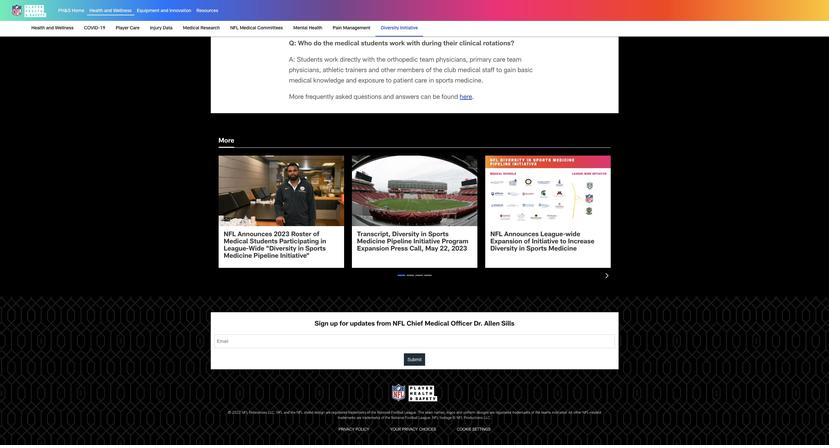 Task type: describe. For each thing, give the bounding box(es) containing it.
clinical
[[459, 41, 482, 47]]

shield
[[304, 412, 313, 416]]

down image
[[606, 273, 611, 279]]

your
[[390, 429, 401, 432]]

wide
[[566, 232, 580, 238]]

students inside nfl announces 2023 roster of medical students participating in league-wide "diversity in sports medicine pipeline initiative"
[[250, 239, 278, 246]]

equipment and innovation link
[[137, 9, 191, 13]]

0 vertical spatial work
[[390, 41, 405, 47]]

in inside the a: students work directly with the orthopedic team physicians, primary care team physicians, athletic trainers and other members of the club medical staff to gain basic medical knowledge and exposure to patient care in sports medicine.
[[429, 78, 434, 85]]

your privacy choices link
[[388, 427, 439, 435]]

allen
[[484, 322, 500, 328]]

none submit inside sign up for updates from nfl chief medical officer dr. allen sills footer
[[404, 354, 425, 366]]

pipeline inside transcript, diversity in sports medicine pipeline initiative program expansion press call, may 22, 2023
[[387, 239, 412, 246]]

team down during
[[420, 57, 434, 64]]

indicated.
[[552, 412, 568, 416]]

uniform
[[463, 412, 476, 416]]

updates
[[350, 322, 375, 328]]

asked
[[336, 94, 352, 101]]

nfl announces league-wide expansion of initiative to increase diversity in sports medicine link
[[485, 156, 611, 261]]

medical inside footer
[[425, 322, 449, 328]]

can
[[421, 94, 431, 101]]

orthopedic
[[387, 57, 418, 64]]

other inside the a: students work directly with the orthopedic team physicians, primary care team physicians, athletic trainers and other members of the club medical staff to gain basic medical knowledge and exposure to patient care in sports medicine.
[[381, 68, 396, 74]]

ph&s
[[58, 9, 71, 13]]

1 vertical spatial wellness
[[55, 26, 74, 31]]

0 horizontal spatial health
[[31, 26, 45, 31]]

medicine inside nfl announces 2023 roster of medical students participating in league-wide "diversity in sports medicine pipeline initiative"
[[224, 254, 252, 260]]

2 horizontal spatial health
[[309, 26, 322, 31]]

player care
[[116, 26, 140, 31]]

answers
[[396, 94, 419, 101]]

privacy
[[339, 429, 355, 432]]

1 horizontal spatial physicians,
[[436, 57, 468, 64]]

1 vertical spatial national
[[391, 417, 404, 421]]

officer
[[451, 322, 472, 328]]

names,
[[434, 412, 446, 416]]

privacy
[[402, 429, 418, 432]]

player care link
[[113, 21, 142, 36]]

banner containing ph&s home
[[0, 0, 829, 37]]

the down students
[[377, 57, 386, 64]]

and up exposure
[[369, 68, 379, 74]]

nfl-
[[583, 412, 591, 416]]

trademarks up privacy
[[338, 417, 356, 421]]

0 vertical spatial league.
[[405, 412, 417, 416]]

carousel with 12 items region
[[219, 156, 829, 286]]

0 horizontal spatial health and wellness link
[[31, 21, 76, 36]]

to inside nfl announces league-wide expansion of initiative to increase diversity in sports medicine
[[560, 239, 567, 246]]

team inside the © 2022 nfl enterprises llc. nfl and the nfl shield design are registered trademarks of the national football league. the team names, logos and uniform designs are registered trademarks of the teams indicated. all other nfl-related trademarks are trademarks of the national football league. nfl footage © nfl productions llc.
[[425, 412, 433, 416]]

trademarks up policy
[[363, 417, 380, 421]]

2 horizontal spatial are
[[490, 412, 495, 416]]

frequently
[[305, 94, 334, 101]]

policy
[[356, 429, 369, 432]]

equipment and innovation
[[137, 9, 191, 13]]

nfl inside nfl announces league-wide expansion of initiative to increase diversity in sports medicine
[[490, 232, 503, 238]]

productions
[[464, 417, 483, 421]]

in inside nfl announces league-wide expansion of initiative to increase diversity in sports medicine
[[519, 246, 525, 253]]

0 vertical spatial care
[[493, 57, 505, 64]]

1 registered from the left
[[332, 412, 347, 416]]

and down trainers at the left top of the page
[[346, 78, 357, 85]]

here
[[460, 94, 472, 101]]

students
[[361, 41, 388, 47]]

care
[[130, 26, 140, 31]]

program
[[442, 239, 469, 246]]

teams
[[541, 412, 551, 416]]

transcript, diversity in sports medicine pipeline initiative program expansion press call, may 22, 2023
[[357, 232, 469, 253]]

nfl announces 2023 roster of medical students participating in league-wide "diversity in sports medicine pipeline initiative"
[[224, 232, 326, 260]]

innovation
[[170, 9, 191, 13]]

mental health
[[293, 26, 322, 31]]

equipment
[[137, 9, 159, 13]]

found
[[442, 94, 458, 101]]

cookie
[[457, 429, 471, 432]]

1 horizontal spatial health and wellness
[[89, 9, 132, 13]]

management
[[343, 26, 371, 31]]

the right the "do"
[[323, 41, 333, 47]]

during
[[422, 41, 442, 47]]

the up privacy policy link
[[371, 412, 376, 416]]

trademarks up privacy policy
[[348, 412, 366, 416]]

press
[[391, 246, 408, 253]]

1 horizontal spatial llc.
[[484, 417, 491, 421]]

knowledge
[[313, 78, 344, 85]]

1 vertical spatial football
[[405, 417, 418, 421]]

ph&s home link
[[58, 9, 84, 13]]

19
[[100, 26, 105, 31]]

1 vertical spatial ©
[[453, 417, 456, 421]]

q: who do the medical students work with during their clinical rotations?
[[289, 41, 515, 47]]

nfl inside nfl announces 2023 roster of medical students participating in league-wide "diversity in sports medicine pipeline initiative"
[[224, 232, 236, 238]]

pain management link
[[330, 21, 373, 36]]

roster
[[291, 232, 311, 238]]

covid-19 link
[[81, 21, 108, 36]]

of inside nfl announces league-wide expansion of initiative to increase diversity in sports medicine
[[524, 239, 530, 246]]

and left innovation
[[161, 9, 168, 13]]

home
[[72, 9, 84, 13]]

0 vertical spatial with
[[407, 41, 420, 47]]

diversity initiative link
[[378, 21, 421, 36]]

with inside the a: students work directly with the orthopedic team physicians, primary care team physicians, athletic trainers and other members of the club medical staff to gain basic medical knowledge and exposure to patient care in sports medicine.
[[363, 57, 375, 64]]

gain
[[504, 68, 516, 74]]

league- inside nfl announces league-wide expansion of initiative to increase diversity in sports medicine
[[541, 232, 566, 238]]

1 horizontal spatial health
[[89, 9, 103, 13]]

injury data link
[[147, 21, 175, 36]]

diversity inside nfl announces league-wide expansion of initiative to increase diversity in sports medicine
[[490, 246, 518, 253]]

all
[[569, 412, 573, 416]]

up
[[330, 322, 338, 328]]

chief
[[407, 322, 423, 328]]

initiative for nfl
[[532, 239, 559, 246]]

2023 inside nfl announces 2023 roster of medical students participating in league-wide "diversity in sports medicine pipeline initiative"
[[274, 232, 290, 238]]

work inside the a: students work directly with the orthopedic team physicians, primary care team physicians, athletic trainers and other members of the club medical staff to gain basic medical knowledge and exposure to patient care in sports medicine.
[[324, 57, 338, 64]]

increase
[[568, 239, 595, 246]]

designs
[[477, 412, 489, 416]]

league- inside nfl announces 2023 roster of medical students participating in league-wide "diversity in sports medicine pipeline initiative"
[[224, 246, 249, 253]]

0 horizontal spatial football
[[391, 412, 404, 416]]

medicine.
[[455, 78, 483, 85]]

team up 'gain' on the right
[[507, 57, 522, 64]]

expansion inside transcript, diversity in sports medicine pipeline initiative program expansion press call, may 22, 2023
[[357, 246, 389, 253]]

and down player health and safety logo
[[46, 26, 54, 31]]

dr.
[[474, 322, 483, 328]]

1 horizontal spatial medical
[[335, 41, 359, 47]]

more for more frequently asked questions and answers can be found here .
[[289, 94, 304, 101]]

more frequently asked questions and answers can be found here .
[[289, 94, 474, 101]]

from
[[377, 322, 391, 328]]

0 vertical spatial health and wellness link
[[89, 9, 132, 13]]

1 horizontal spatial are
[[357, 417, 362, 421]]

more for more
[[219, 138, 234, 145]]

the left teams
[[535, 412, 540, 416]]

and left answers
[[383, 94, 394, 101]]

athletic
[[323, 68, 344, 74]]

related
[[591, 412, 601, 416]]

phs image
[[390, 383, 439, 404]]

design
[[314, 412, 325, 416]]

sports inside nfl announces league-wide expansion of initiative to increase diversity in sports medicine
[[527, 246, 547, 253]]

and up "19"
[[104, 9, 112, 13]]



Task type: vqa. For each thing, say whether or not it's contained in the screenshot.
"be"
yes



Task type: locate. For each thing, give the bounding box(es) containing it.
wide
[[249, 246, 264, 253]]

0 horizontal spatial league-
[[224, 246, 249, 253]]

0 horizontal spatial care
[[415, 78, 427, 85]]

ph&s home
[[58, 9, 84, 13]]

students inside the a: students work directly with the orthopedic team physicians, primary care team physicians, athletic trainers and other members of the club medical staff to gain basic medical knowledge and exposure to patient care in sports medicine.
[[297, 57, 323, 64]]

of inside the a: students work directly with the orthopedic team physicians, primary care team physicians, athletic trainers and other members of the club medical staff to gain basic medical knowledge and exposure to patient care in sports medicine.
[[426, 68, 432, 74]]

1 horizontal spatial wellness
[[113, 9, 132, 13]]

0 vertical spatial pipeline
[[387, 239, 412, 246]]

0 vertical spatial physicians,
[[436, 57, 468, 64]]

1 horizontal spatial pipeline
[[387, 239, 412, 246]]

sports inside transcript, diversity in sports medicine pipeline initiative program expansion press call, may 22, 2023
[[428, 232, 449, 238]]

0 horizontal spatial pipeline
[[254, 254, 279, 260]]

trademarks left teams
[[512, 412, 530, 416]]

cookie settings button
[[454, 427, 493, 435]]

0 horizontal spatial registered
[[332, 412, 347, 416]]

sign
[[315, 322, 329, 328]]

0 horizontal spatial sports
[[305, 246, 326, 253]]

0 horizontal spatial ©
[[228, 412, 231, 416]]

pain
[[333, 26, 342, 31]]

the left shield
[[291, 412, 296, 416]]

sign up for updates from nfl chief medical officer dr. allen sills footer
[[0, 297, 829, 446]]

health and wellness link up "19"
[[89, 9, 132, 13]]

to left patient
[[386, 78, 392, 85]]

nfl announces league-wide expansion of initiative to increase diversity in sports medicine
[[490, 232, 595, 253]]

1 horizontal spatial registered
[[496, 412, 512, 416]]

league. left the
[[405, 412, 417, 416]]

pipeline up press
[[387, 239, 412, 246]]

1 vertical spatial expansion
[[357, 246, 389, 253]]

a: students work directly with the orthopedic team physicians, primary care team physicians, athletic trainers and other members of the club medical staff to gain basic medical knowledge and exposure to patient care in sports medicine.
[[289, 57, 533, 85]]

nfl
[[230, 26, 239, 31], [224, 232, 236, 238], [490, 232, 503, 238], [393, 322, 405, 328], [242, 412, 248, 416], [276, 412, 283, 416], [297, 412, 303, 416], [432, 417, 439, 421], [457, 417, 463, 421]]

resources link
[[197, 9, 218, 13]]

0 horizontal spatial work
[[324, 57, 338, 64]]

1 vertical spatial llc.
[[484, 417, 491, 421]]

medical down pain management
[[335, 41, 359, 47]]

1 vertical spatial care
[[415, 78, 427, 85]]

1 horizontal spatial football
[[405, 417, 418, 421]]

0 horizontal spatial more
[[219, 138, 234, 145]]

health up covid-19
[[89, 9, 103, 13]]

player health and safety logo image
[[10, 3, 48, 18]]

privacy policy link
[[336, 427, 372, 435]]

nfl announces 2023 roster of medical students participating in league-wide "diversity in sports medicine pipeline initiative" link
[[219, 156, 344, 268]]

footage
[[440, 417, 452, 421]]

resources
[[197, 9, 218, 13]]

for
[[340, 322, 348, 328]]

2 horizontal spatial medicine
[[549, 246, 577, 253]]

pain management
[[333, 26, 371, 31]]

1 horizontal spatial league.
[[419, 417, 431, 421]]

initiative inside nfl announces league-wide expansion of initiative to increase diversity in sports medicine
[[532, 239, 559, 246]]

2 registered from the left
[[496, 412, 512, 416]]

basic
[[518, 68, 533, 74]]

1 horizontal spatial 2023
[[452, 246, 467, 253]]

pipeline down wide
[[254, 254, 279, 260]]

medical up 'medicine.' at top right
[[458, 68, 481, 74]]

medical research
[[183, 26, 220, 31]]

2 announces from the left
[[504, 232, 539, 238]]

wellness down ph&s
[[55, 26, 74, 31]]

1 horizontal spatial care
[[493, 57, 505, 64]]

expansion inside nfl announces league-wide expansion of initiative to increase diversity in sports medicine
[[490, 239, 522, 246]]

0 vertical spatial to
[[496, 68, 502, 74]]

2023 down program
[[452, 246, 467, 253]]

0 horizontal spatial national
[[377, 412, 390, 416]]

a:
[[289, 57, 295, 64]]

call,
[[410, 246, 424, 253]]

1 horizontal spatial medicine
[[357, 239, 385, 246]]

initiative for transcript,
[[414, 239, 440, 246]]

1 horizontal spatial with
[[407, 41, 420, 47]]

2023
[[274, 232, 290, 238], [452, 246, 467, 253]]

0 vertical spatial health and wellness
[[89, 9, 132, 13]]

1 vertical spatial medical
[[458, 68, 481, 74]]

Email email field
[[214, 335, 615, 349]]

medical inside nfl announces 2023 roster of medical students participating in league-wide "diversity in sports medicine pipeline initiative"
[[224, 239, 248, 246]]

other
[[381, 68, 396, 74], [574, 412, 582, 416]]

2 horizontal spatial sports
[[527, 246, 547, 253]]

sign up for updates from nfl chief medical officer dr. allen sills
[[315, 322, 515, 328]]

medicine inside nfl announces league-wide expansion of initiative to increase diversity in sports medicine
[[549, 246, 577, 253]]

football up your
[[391, 412, 404, 416]]

covid-
[[84, 26, 100, 31]]

0 vertical spatial medical
[[335, 41, 359, 47]]

1 horizontal spatial other
[[574, 412, 582, 416]]

1 vertical spatial physicians,
[[289, 68, 321, 74]]

health and wellness up "19"
[[89, 9, 132, 13]]

research
[[201, 26, 220, 31]]

medicine inside transcript, diversity in sports medicine pipeline initiative program expansion press call, may 22, 2023
[[357, 239, 385, 246]]

llc. right enterprises
[[268, 412, 276, 416]]

team
[[420, 57, 434, 64], [507, 57, 522, 64], [425, 412, 433, 416]]

announces inside nfl announces league-wide expansion of initiative to increase diversity in sports medicine
[[504, 232, 539, 238]]

are right design
[[326, 412, 331, 416]]

with up trainers at the left top of the page
[[363, 57, 375, 64]]

0 vertical spatial wellness
[[113, 9, 132, 13]]

to left 'gain' on the right
[[496, 68, 502, 74]]

students down who
[[297, 57, 323, 64]]

1 horizontal spatial league-
[[541, 232, 566, 238]]

0 vertical spatial llc.
[[268, 412, 276, 416]]

1 vertical spatial with
[[363, 57, 375, 64]]

other down orthopedic
[[381, 68, 396, 74]]

1 horizontal spatial work
[[390, 41, 405, 47]]

0 horizontal spatial other
[[381, 68, 396, 74]]

0 horizontal spatial llc.
[[268, 412, 276, 416]]

1 vertical spatial 2023
[[452, 246, 467, 253]]

0 vertical spatial expansion
[[490, 239, 522, 246]]

1 vertical spatial health and wellness link
[[31, 21, 76, 36]]

wellness up player
[[113, 9, 132, 13]]

to down "wide"
[[560, 239, 567, 246]]

enterprises
[[249, 412, 267, 416]]

other inside the © 2022 nfl enterprises llc. nfl and the nfl shield design are registered trademarks of the national football league. the team names, logos and uniform designs are registered trademarks of the teams indicated. all other nfl-related trademarks are trademarks of the national football league. nfl footage © nfl productions llc.
[[574, 412, 582, 416]]

"diversity
[[266, 246, 296, 253]]

1 horizontal spatial health and wellness link
[[89, 9, 132, 13]]

care down members
[[415, 78, 427, 85]]

©
[[228, 412, 231, 416], [453, 417, 456, 421]]

physicians, down a: at top
[[289, 68, 321, 74]]

llc.
[[268, 412, 276, 416], [484, 417, 491, 421]]

their
[[443, 41, 458, 47]]

1 vertical spatial other
[[574, 412, 582, 416]]

trademarks
[[348, 412, 366, 416], [512, 412, 530, 416], [338, 417, 356, 421], [363, 417, 380, 421]]

0 vertical spatial football
[[391, 412, 404, 416]]

1 vertical spatial more
[[219, 138, 234, 145]]

covid-19
[[84, 26, 105, 31]]

1 vertical spatial league-
[[224, 246, 249, 253]]

0 horizontal spatial medicine
[[224, 254, 252, 260]]

are up policy
[[357, 417, 362, 421]]

2 horizontal spatial medical
[[458, 68, 481, 74]]

exposure
[[358, 78, 384, 85]]

participating
[[279, 239, 319, 246]]

directly
[[340, 57, 361, 64]]

who
[[298, 41, 312, 47]]

diversity initiative
[[381, 26, 418, 31]]

care up 'gain' on the right
[[493, 57, 505, 64]]

health and wellness link
[[89, 9, 132, 13], [31, 21, 76, 36]]

cookie settings
[[457, 429, 491, 432]]

of inside nfl announces 2023 roster of medical students participating in league-wide "diversity in sports medicine pipeline initiative"
[[313, 232, 319, 238]]

0 vertical spatial league-
[[541, 232, 566, 238]]

physicians, up club
[[436, 57, 468, 64]]

0 horizontal spatial students
[[250, 239, 278, 246]]

1 horizontal spatial national
[[391, 417, 404, 421]]

nfl medical committees link
[[228, 21, 286, 36]]

1 vertical spatial health and wellness
[[31, 26, 74, 31]]

1 horizontal spatial more
[[289, 94, 304, 101]]

0 vertical spatial ©
[[228, 412, 231, 416]]

1 horizontal spatial students
[[297, 57, 323, 64]]

staff
[[482, 68, 495, 74]]

diversity inside transcript, diversity in sports medicine pipeline initiative program expansion press call, may 22, 2023
[[392, 232, 419, 238]]

initiative inside transcript, diversity in sports medicine pipeline initiative program expansion press call, may 22, 2023
[[414, 239, 440, 246]]

league. down the
[[419, 417, 431, 421]]

other right all
[[574, 412, 582, 416]]

announces
[[238, 232, 272, 238], [504, 232, 539, 238]]

0 horizontal spatial physicians,
[[289, 68, 321, 74]]

1 vertical spatial pipeline
[[254, 254, 279, 260]]

0 horizontal spatial medical
[[289, 78, 312, 85]]

in inside transcript, diversity in sports medicine pipeline initiative program expansion press call, may 22, 2023
[[421, 232, 427, 238]]

llc. down designs
[[484, 417, 491, 421]]

medicine down "wide"
[[549, 246, 577, 253]]

© left 2022
[[228, 412, 231, 416]]

questions
[[354, 94, 382, 101]]

0 horizontal spatial to
[[386, 78, 392, 85]]

sports inside nfl announces 2023 roster of medical students participating in league-wide "diversity in sports medicine pipeline initiative"
[[305, 246, 326, 253]]

transcript,
[[357, 232, 391, 238]]

nfl medical committees
[[230, 26, 283, 31]]

2023 inside transcript, diversity in sports medicine pipeline initiative program expansion press call, may 22, 2023
[[452, 246, 467, 253]]

2 vertical spatial to
[[560, 239, 567, 246]]

1 vertical spatial medicine
[[549, 246, 577, 253]]

initiative
[[400, 26, 418, 31], [414, 239, 440, 246], [532, 239, 559, 246]]

1 horizontal spatial announces
[[504, 232, 539, 238]]

work
[[390, 41, 405, 47], [324, 57, 338, 64]]

player
[[116, 26, 129, 31]]

1 vertical spatial to
[[386, 78, 392, 85]]

wellness
[[113, 9, 132, 13], [55, 26, 74, 31]]

0 horizontal spatial with
[[363, 57, 375, 64]]

announces for of
[[504, 232, 539, 238]]

of
[[426, 68, 432, 74], [313, 232, 319, 238], [524, 239, 530, 246], [367, 412, 370, 416], [531, 412, 534, 416], [381, 417, 384, 421]]

1 vertical spatial students
[[250, 239, 278, 246]]

medicine down wide
[[224, 254, 252, 260]]

are right designs
[[490, 412, 495, 416]]

2 vertical spatial diversity
[[490, 246, 518, 253]]

© down logos
[[453, 417, 456, 421]]

in
[[429, 78, 434, 85], [421, 232, 427, 238], [321, 239, 326, 246], [298, 246, 304, 253], [519, 246, 525, 253]]

football up privacy
[[405, 417, 418, 421]]

the up your
[[385, 417, 390, 421]]

may
[[425, 246, 438, 253]]

1 horizontal spatial ©
[[453, 417, 456, 421]]

and left shield
[[284, 412, 290, 416]]

be
[[433, 94, 440, 101]]

the
[[323, 41, 333, 47], [377, 57, 386, 64], [433, 68, 442, 74], [291, 412, 296, 416], [371, 412, 376, 416], [535, 412, 540, 416], [385, 417, 390, 421]]

banner
[[0, 0, 829, 37]]

0 horizontal spatial expansion
[[357, 246, 389, 253]]

health and wellness link down ph&s
[[31, 21, 76, 36]]

mental
[[293, 26, 308, 31]]

1 horizontal spatial expansion
[[490, 239, 522, 246]]

diversity
[[381, 26, 399, 31], [392, 232, 419, 238], [490, 246, 518, 253]]

medical down a: at top
[[289, 78, 312, 85]]

health down player health and safety logo
[[31, 26, 45, 31]]

rotations?
[[483, 41, 515, 47]]

primary
[[470, 57, 492, 64]]

0 vertical spatial diversity
[[381, 26, 399, 31]]

0 horizontal spatial 2023
[[274, 232, 290, 238]]

league-
[[541, 232, 566, 238], [224, 246, 249, 253]]

© 2022 nfl enterprises llc. nfl and the nfl shield design are registered trademarks of the national football league. the team names, logos and uniform designs are registered trademarks of the teams indicated. all other nfl-related trademarks are trademarks of the national football league. nfl footage © nfl productions llc.
[[228, 412, 601, 421]]

transcript, diversity in sports medicine pipeline initiative program expansion press call, may 22, 2023 link
[[352, 156, 477, 261]]

team right the
[[425, 412, 433, 416]]

physicians,
[[436, 57, 468, 64], [289, 68, 321, 74]]

0 horizontal spatial are
[[326, 412, 331, 416]]

None submit
[[404, 354, 425, 366]]

1 vertical spatial diversity
[[392, 232, 419, 238]]

0 vertical spatial national
[[377, 412, 390, 416]]

patient
[[393, 78, 413, 85]]

0 vertical spatial other
[[381, 68, 396, 74]]

0 vertical spatial more
[[289, 94, 304, 101]]

work down diversity initiative
[[390, 41, 405, 47]]

1 announces from the left
[[238, 232, 272, 238]]

1 vertical spatial league.
[[419, 417, 431, 421]]

registered right designs
[[496, 412, 512, 416]]

health
[[89, 9, 103, 13], [31, 26, 45, 31], [309, 26, 322, 31]]

1 horizontal spatial to
[[496, 68, 502, 74]]

sills
[[502, 322, 515, 328]]

registered up privacy
[[332, 412, 347, 416]]

health right mental on the top of page
[[309, 26, 322, 31]]

your privacy choices
[[390, 429, 436, 432]]

members
[[397, 68, 424, 74]]

2023 up "diversity
[[274, 232, 290, 238]]

trainers
[[346, 68, 367, 74]]

2 vertical spatial medical
[[289, 78, 312, 85]]

health and wellness down ph&s
[[31, 26, 74, 31]]

privacy policy
[[339, 429, 369, 432]]

injury data
[[150, 26, 173, 31]]

0 vertical spatial medicine
[[357, 239, 385, 246]]

and right logos
[[456, 412, 462, 416]]

1 vertical spatial work
[[324, 57, 338, 64]]

announces for medical
[[238, 232, 272, 238]]

care
[[493, 57, 505, 64], [415, 78, 427, 85]]

work up athletic
[[324, 57, 338, 64]]

the left club
[[433, 68, 442, 74]]

pipeline inside nfl announces 2023 roster of medical students participating in league-wide "diversity in sports medicine pipeline initiative"
[[254, 254, 279, 260]]

announces inside nfl announces 2023 roster of medical students participating in league-wide "diversity in sports medicine pipeline initiative"
[[238, 232, 272, 238]]

club
[[444, 68, 456, 74]]

students up wide
[[250, 239, 278, 246]]

0 horizontal spatial wellness
[[55, 26, 74, 31]]

with left during
[[407, 41, 420, 47]]

0 horizontal spatial health and wellness
[[31, 26, 74, 31]]

medicine down transcript,
[[357, 239, 385, 246]]

0 vertical spatial 2023
[[274, 232, 290, 238]]



